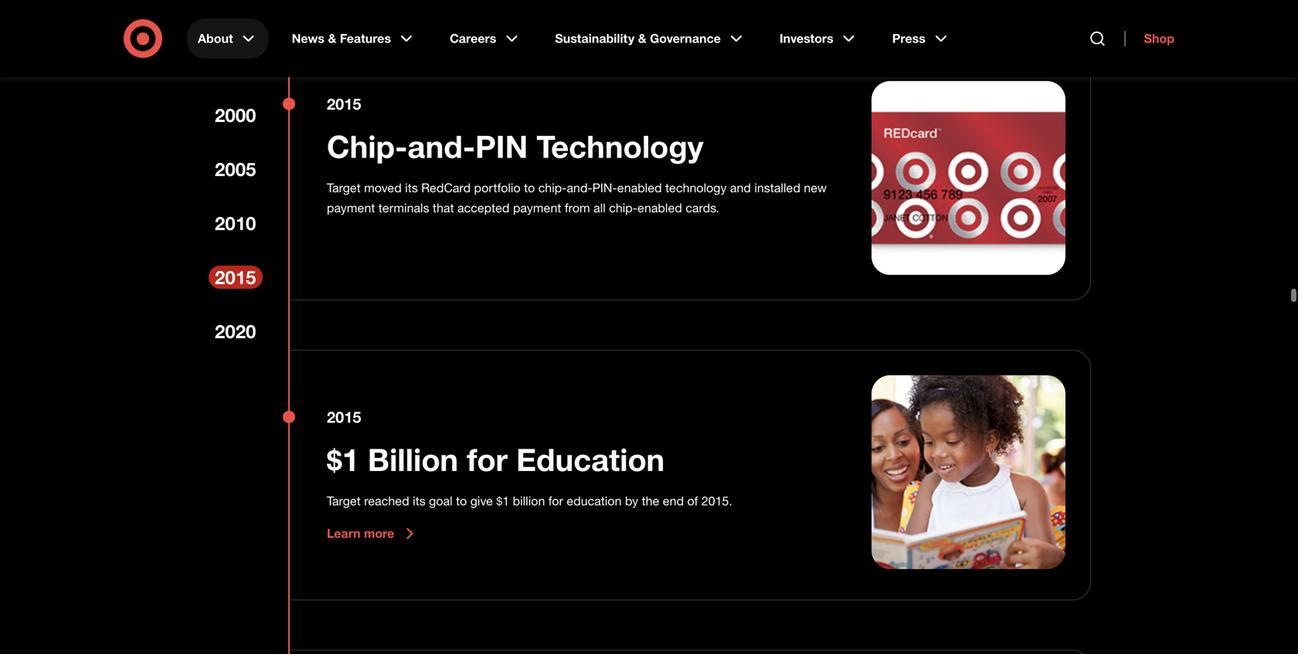 Task type: locate. For each thing, give the bounding box(es) containing it.
its left goal
[[413, 494, 426, 509]]

to right portfolio
[[524, 180, 535, 196]]

pin-
[[593, 180, 617, 196]]

0 horizontal spatial and-
[[408, 128, 476, 165]]

& left the governance
[[638, 31, 647, 46]]

0 vertical spatial target
[[327, 180, 361, 196]]

1 & from the left
[[328, 31, 337, 46]]

news
[[292, 31, 325, 46]]

shop
[[1145, 31, 1175, 46]]

$1 billion for education button
[[327, 441, 665, 479]]

2015 link
[[209, 266, 263, 289]]

2 vertical spatial 2015
[[327, 408, 361, 427]]

that
[[433, 201, 454, 216]]

payment
[[327, 201, 375, 216], [513, 201, 562, 216]]

and- up redcard
[[408, 128, 476, 165]]

target left moved
[[327, 180, 361, 196]]

careers
[[450, 31, 497, 46]]

chip- up from
[[539, 180, 567, 196]]

for
[[467, 441, 508, 479], [549, 494, 563, 509]]

1 horizontal spatial &
[[638, 31, 647, 46]]

0 vertical spatial for
[[467, 441, 508, 479]]

1 vertical spatial 2015
[[215, 266, 256, 289]]

1 target from the top
[[327, 180, 361, 196]]

education
[[516, 441, 665, 479]]

1 vertical spatial its
[[413, 494, 426, 509]]

0 horizontal spatial for
[[467, 441, 508, 479]]

2 payment from the left
[[513, 201, 562, 216]]

and- up from
[[567, 180, 593, 196]]

0 horizontal spatial $1
[[327, 441, 359, 479]]

1 horizontal spatial $1
[[497, 494, 510, 509]]

0 vertical spatial chip-
[[539, 180, 567, 196]]

2005 link
[[209, 158, 263, 181]]

1 vertical spatial target
[[327, 494, 361, 509]]

reached
[[364, 494, 409, 509]]

target for target moved its redcard portfolio to chip-and-pin-enabled technology and installed new payment terminals that accepted payment from all chip-enabled cards.
[[327, 180, 361, 196]]

its up terminals
[[405, 180, 418, 196]]

pin
[[476, 128, 528, 165]]

for right 'billion'
[[549, 494, 563, 509]]

2010 link
[[209, 212, 263, 235]]

0 horizontal spatial &
[[328, 31, 337, 46]]

2020 link
[[209, 320, 263, 343]]

target
[[327, 180, 361, 196], [327, 494, 361, 509]]

its inside target moved its redcard portfolio to chip-and-pin-enabled technology and installed new payment terminals that accepted payment from all chip-enabled cards.
[[405, 180, 418, 196]]

by
[[625, 494, 639, 509]]

medium shot of kids reading a book image
[[872, 376, 1066, 570]]

learn more
[[327, 527, 394, 542]]

and-
[[408, 128, 476, 165], [567, 180, 593, 196]]

to left give on the bottom of the page
[[456, 494, 467, 509]]

for up give on the bottom of the page
[[467, 441, 508, 479]]

shop link
[[1125, 31, 1175, 46]]

0 vertical spatial its
[[405, 180, 418, 196]]

target for target reached its goal to give $1 billion for education by the end of 2015.
[[327, 494, 361, 509]]

moved
[[364, 180, 402, 196]]

the
[[642, 494, 660, 509]]

of
[[688, 494, 698, 509]]

& right news
[[328, 31, 337, 46]]

1 vertical spatial $1
[[497, 494, 510, 509]]

$1 left 'billion'
[[327, 441, 359, 479]]

2 & from the left
[[638, 31, 647, 46]]

1 vertical spatial and-
[[567, 180, 593, 196]]

billion
[[513, 494, 545, 509]]

payment left from
[[513, 201, 562, 216]]

sustainability
[[555, 31, 635, 46]]

its
[[405, 180, 418, 196], [413, 494, 426, 509]]

target up learn in the left bottom of the page
[[327, 494, 361, 509]]

chip- right all on the left of page
[[609, 201, 638, 216]]

$1 right give on the bottom of the page
[[497, 494, 510, 509]]

and
[[730, 180, 751, 196]]

terminals
[[379, 201, 429, 216]]

1 vertical spatial to
[[456, 494, 467, 509]]

2 target from the top
[[327, 494, 361, 509]]

investors
[[780, 31, 834, 46]]

1 horizontal spatial to
[[524, 180, 535, 196]]

chip-and-pin technology
[[327, 128, 704, 165]]

2015
[[327, 95, 361, 113], [215, 266, 256, 289], [327, 408, 361, 427]]

0 horizontal spatial payment
[[327, 201, 375, 216]]

1 horizontal spatial and-
[[567, 180, 593, 196]]

billion
[[368, 441, 459, 479]]

text image
[[872, 81, 1066, 275]]

0 vertical spatial $1
[[327, 441, 359, 479]]

1 vertical spatial chip-
[[609, 201, 638, 216]]

learn more button
[[327, 525, 419, 544]]

1 horizontal spatial for
[[549, 494, 563, 509]]

from
[[565, 201, 590, 216]]

to
[[524, 180, 535, 196], [456, 494, 467, 509]]

for inside $1 billion for education button
[[467, 441, 508, 479]]

enabled
[[617, 180, 662, 196], [638, 201, 683, 216]]

2000
[[215, 104, 256, 126]]

$1 inside button
[[327, 441, 359, 479]]

& for features
[[328, 31, 337, 46]]

chip-
[[539, 180, 567, 196], [609, 201, 638, 216]]

$1
[[327, 441, 359, 479], [497, 494, 510, 509]]

more
[[364, 527, 394, 542]]

news & features
[[292, 31, 391, 46]]

&
[[328, 31, 337, 46], [638, 31, 647, 46]]

0 vertical spatial to
[[524, 180, 535, 196]]

cards.
[[686, 201, 720, 216]]

1 vertical spatial enabled
[[638, 201, 683, 216]]

technology
[[537, 128, 704, 165]]

technology
[[666, 180, 727, 196]]

0 vertical spatial and-
[[408, 128, 476, 165]]

payment down moved
[[327, 201, 375, 216]]

0 horizontal spatial to
[[456, 494, 467, 509]]

& for governance
[[638, 31, 647, 46]]

target inside target moved its redcard portfolio to chip-and-pin-enabled technology and installed new payment terminals that accepted payment from all chip-enabled cards.
[[327, 180, 361, 196]]

0 vertical spatial 2015
[[327, 95, 361, 113]]

1 horizontal spatial payment
[[513, 201, 562, 216]]

target reached its goal to give $1 billion for education by the end of 2015.
[[327, 494, 736, 509]]

and- inside target moved its redcard portfolio to chip-and-pin-enabled technology and installed new payment terminals that accepted payment from all chip-enabled cards.
[[567, 180, 593, 196]]



Task type: vqa. For each thing, say whether or not it's contained in the screenshot.
Section associated with Financial
no



Task type: describe. For each thing, give the bounding box(es) containing it.
redcard
[[422, 180, 471, 196]]

target moved its redcard portfolio to chip-and-pin-enabled technology and installed new payment terminals that accepted payment from all chip-enabled cards.
[[327, 180, 827, 216]]

installed
[[755, 180, 801, 196]]

give
[[471, 494, 493, 509]]

governance
[[650, 31, 721, 46]]

investors link
[[769, 19, 869, 59]]

1 payment from the left
[[327, 201, 375, 216]]

chip-
[[327, 128, 408, 165]]

education
[[567, 494, 622, 509]]

features
[[340, 31, 391, 46]]

2000 link
[[209, 104, 263, 127]]

press
[[893, 31, 926, 46]]

about
[[198, 31, 233, 46]]

2005
[[215, 158, 256, 180]]

sustainability & governance
[[555, 31, 721, 46]]

goal
[[429, 494, 453, 509]]

2015 for target moved its redcard portfolio to chip-and-pin-enabled technology and installed new payment terminals that accepted payment from all chip-enabled cards.
[[327, 95, 361, 113]]

$1 billion for education
[[327, 441, 665, 479]]

1 horizontal spatial chip-
[[609, 201, 638, 216]]

press link
[[882, 19, 962, 59]]

new
[[804, 180, 827, 196]]

careers link
[[439, 19, 532, 59]]

all
[[594, 201, 606, 216]]

its for reached
[[413, 494, 426, 509]]

its for moved
[[405, 180, 418, 196]]

0 vertical spatial enabled
[[617, 180, 662, 196]]

news & features link
[[281, 19, 427, 59]]

about link
[[187, 19, 269, 59]]

1 vertical spatial for
[[549, 494, 563, 509]]

2010
[[215, 212, 256, 235]]

2015.
[[702, 494, 733, 509]]

to inside target moved its redcard portfolio to chip-and-pin-enabled technology and installed new payment terminals that accepted payment from all chip-enabled cards.
[[524, 180, 535, 196]]

portfolio
[[474, 180, 521, 196]]

2020
[[215, 320, 256, 343]]

0 horizontal spatial chip-
[[539, 180, 567, 196]]

2015 for target reached its goal to give $1 billion for education by the end of 2015.
[[327, 408, 361, 427]]

accepted
[[458, 201, 510, 216]]

sustainability & governance link
[[544, 19, 757, 59]]

end
[[663, 494, 684, 509]]

learn
[[327, 527, 361, 542]]



